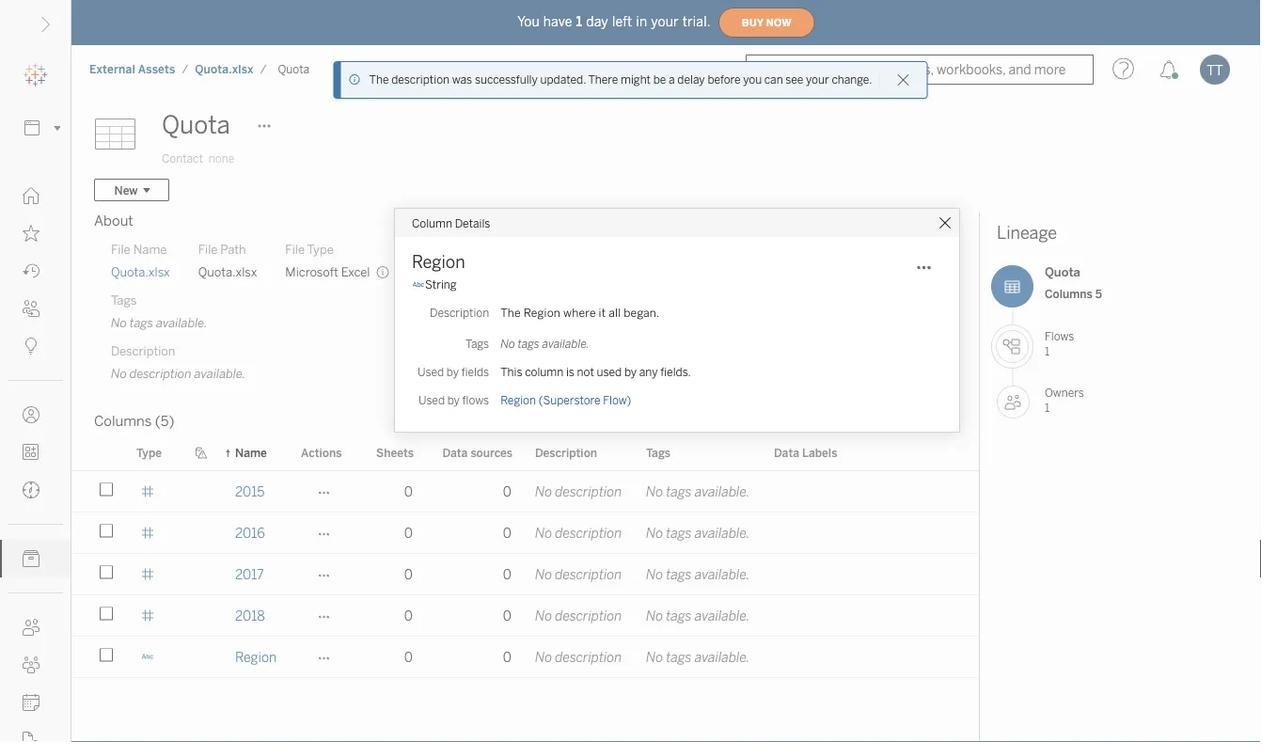 Task type: vqa. For each thing, say whether or not it's contained in the screenshot.
not
yes



Task type: locate. For each thing, give the bounding box(es) containing it.
1 used from the top
[[418, 366, 444, 379]]

no tags available.
[[501, 337, 590, 351], [646, 484, 750, 500], [646, 525, 750, 541], [646, 567, 750, 582], [646, 608, 750, 624], [646, 650, 750, 665]]

1 inside 'flows 1'
[[1045, 344, 1050, 358]]

you
[[518, 14, 540, 29]]

it
[[599, 306, 606, 320]]

all
[[609, 306, 621, 320]]

buy now button
[[719, 8, 815, 38]]

type up microsoft excel
[[307, 242, 334, 257]]

quota.xlsx
[[195, 63, 254, 76], [111, 264, 170, 279], [198, 264, 257, 279]]

1 vertical spatial integer image
[[141, 609, 154, 622]]

0 vertical spatial quota
[[278, 63, 310, 76]]

description down string
[[430, 306, 489, 320]]

1 horizontal spatial file
[[198, 242, 218, 257]]

file path quota.xlsx
[[198, 242, 257, 279]]

quota.xlsx down path
[[198, 264, 257, 279]]

assets
[[138, 63, 175, 76]]

no tags available. for region
[[646, 650, 750, 665]]

might
[[621, 73, 651, 87]]

name up the 2015 link on the bottom left of the page
[[235, 446, 267, 460]]

row
[[72, 471, 1058, 515], [72, 513, 1058, 556], [72, 554, 1058, 597], [72, 596, 1058, 639], [72, 637, 1058, 680]]

integer image for 2016
[[141, 526, 154, 540]]

quota
[[278, 63, 310, 76], [162, 111, 230, 140], [1045, 265, 1081, 280]]

quota up "contact none"
[[162, 111, 230, 140]]

1 inside the owners 1
[[1045, 401, 1050, 415]]

description
[[392, 73, 450, 87], [130, 366, 192, 381], [555, 484, 622, 500], [555, 525, 622, 541], [555, 567, 622, 582], [555, 608, 622, 624], [555, 650, 622, 665]]

2 horizontal spatial tags
[[646, 446, 671, 460]]

used
[[418, 366, 444, 379], [419, 394, 445, 408]]

1 horizontal spatial columns
[[1045, 287, 1093, 301]]

contact none
[[162, 152, 235, 166]]

0 horizontal spatial /
[[182, 63, 188, 76]]

quota.xlsx up tags no tags available.
[[111, 264, 170, 279]]

1 for owners 1
[[1045, 401, 1050, 415]]

1 horizontal spatial name
[[235, 446, 267, 460]]

0 vertical spatial columns
[[1045, 287, 1093, 301]]

file
[[111, 242, 130, 257], [198, 242, 218, 257], [285, 242, 305, 257]]

your right see
[[806, 73, 830, 87]]

file left path
[[198, 242, 218, 257]]

quota.xlsx right assets
[[195, 63, 254, 76]]

file inside file name quota.xlsx
[[111, 242, 130, 257]]

0 horizontal spatial tags
[[111, 293, 137, 308]]

not
[[577, 366, 594, 379]]

the description was successfully updated. there might be a delay before you can see your change.
[[369, 73, 873, 87]]

1 down the owners
[[1045, 401, 1050, 415]]

1
[[576, 14, 583, 29], [1045, 344, 1050, 358], [1045, 401, 1050, 415]]

1 file from the left
[[111, 242, 130, 257]]

integer image
[[141, 485, 154, 498], [141, 526, 154, 540]]

the
[[369, 73, 389, 87], [501, 306, 521, 320]]

2 vertical spatial tags
[[646, 446, 671, 460]]

type
[[307, 242, 334, 257], [136, 446, 162, 460]]

1 vertical spatial description
[[111, 343, 175, 358]]

name inside file name quota.xlsx
[[133, 242, 167, 257]]

columns left 5
[[1045, 287, 1093, 301]]

0 vertical spatial integer image
[[141, 485, 154, 498]]

0
[[404, 484, 413, 500], [503, 484, 512, 500], [404, 525, 413, 541], [503, 525, 512, 541], [404, 567, 413, 582], [503, 567, 512, 582], [404, 608, 413, 624], [503, 608, 512, 624], [404, 650, 413, 665], [503, 650, 512, 665]]

1 data from the left
[[443, 446, 468, 460]]

your inside the description was successfully updated. there might be a delay before you can see your change. alert
[[806, 73, 830, 87]]

have
[[544, 14, 573, 29]]

region inside row
[[235, 650, 277, 665]]

2 used from the top
[[419, 394, 445, 408]]

1 integer image from the top
[[141, 485, 154, 498]]

1 horizontal spatial description
[[430, 306, 489, 320]]

1 vertical spatial the
[[501, 306, 521, 320]]

quota.xlsx link
[[194, 62, 255, 77], [111, 263, 170, 280]]

description for 2016
[[555, 525, 622, 541]]

region down 2018
[[235, 650, 277, 665]]

0 horizontal spatial the
[[369, 73, 389, 87]]

description
[[430, 306, 489, 320], [111, 343, 175, 358], [535, 446, 597, 460]]

file down about
[[111, 242, 130, 257]]

this
[[501, 366, 523, 379]]

quota.xlsx link up tags no tags available.
[[111, 263, 170, 280]]

the inside alert
[[369, 73, 389, 87]]

1 vertical spatial used
[[419, 394, 445, 408]]

description inside the column details 'dialog'
[[430, 306, 489, 320]]

tags for 2018
[[666, 608, 692, 624]]

1 integer image from the top
[[141, 568, 154, 581]]

tags up fields on the left
[[466, 337, 489, 351]]

1 row from the top
[[72, 471, 1058, 515]]

1 vertical spatial tags
[[466, 337, 489, 351]]

description down region (superstore flow) 'link'
[[535, 446, 597, 460]]

2 integer image from the top
[[141, 609, 154, 622]]

region up string
[[412, 252, 465, 272]]

none
[[209, 152, 235, 166]]

file up microsoft
[[285, 242, 305, 257]]

external assets link
[[88, 62, 176, 77]]

description inside description no description available.
[[130, 366, 192, 381]]

0 horizontal spatial quota
[[162, 111, 230, 140]]

integer image for 2017
[[141, 568, 154, 581]]

no
[[111, 315, 127, 330], [501, 337, 515, 351], [111, 366, 127, 381], [535, 484, 552, 500], [646, 484, 663, 500], [535, 525, 552, 541], [646, 525, 663, 541], [535, 567, 552, 582], [646, 567, 663, 582], [535, 608, 552, 624], [646, 608, 663, 624], [535, 650, 552, 665], [646, 650, 663, 665]]

flows 1
[[1045, 330, 1075, 358]]

columns
[[1045, 287, 1093, 301], [94, 413, 152, 430]]

data for data labels
[[774, 446, 800, 460]]

tags inside tags no tags available.
[[130, 315, 153, 330]]

0 vertical spatial used
[[418, 366, 444, 379]]

no description for 2016
[[535, 525, 622, 541]]

no inside tags no tags available.
[[111, 315, 127, 330]]

data left sources
[[443, 446, 468, 460]]

2018 link
[[235, 596, 265, 636]]

0 vertical spatial integer image
[[141, 568, 154, 581]]

asset
[[481, 264, 513, 279]]

file inside file path quota.xlsx
[[198, 242, 218, 257]]

1 horizontal spatial the
[[501, 306, 521, 320]]

2 vertical spatial quota
[[1045, 265, 1081, 280]]

2 no description from the top
[[535, 525, 622, 541]]

1 horizontal spatial tags
[[466, 337, 489, 351]]

this column is not used by any fields.
[[501, 366, 691, 379]]

1 vertical spatial integer image
[[141, 526, 154, 540]]

1 down flows
[[1045, 344, 1050, 358]]

used up "used by flows" on the left of the page
[[418, 366, 444, 379]]

flows
[[463, 394, 489, 408]]

table image
[[94, 106, 151, 163]]

name
[[133, 242, 167, 257], [235, 446, 267, 460]]

2 file from the left
[[198, 242, 218, 257]]

available.
[[156, 315, 208, 330], [542, 337, 590, 351], [194, 366, 246, 381], [695, 484, 750, 500], [695, 525, 750, 541], [695, 567, 750, 582], [695, 608, 750, 624], [695, 650, 750, 665]]

can
[[765, 73, 783, 87]]

data sources
[[443, 446, 513, 460]]

flows
[[1045, 330, 1075, 343]]

0 horizontal spatial columns
[[94, 413, 152, 430]]

used down used by fields
[[419, 394, 445, 408]]

0 vertical spatial your
[[651, 14, 679, 29]]

0 horizontal spatial description
[[111, 343, 175, 358]]

embedded
[[418, 264, 479, 279]]

column details dialog
[[395, 209, 960, 432]]

quota.xlsx link right assets
[[194, 62, 255, 77]]

data
[[443, 446, 468, 460], [774, 446, 800, 460]]

0 horizontal spatial data
[[443, 446, 468, 460]]

data labels
[[774, 446, 838, 460]]

2017
[[235, 567, 264, 582]]

quota right columns icon
[[1045, 265, 1081, 280]]

quota left the info image
[[278, 63, 310, 76]]

tags down file name quota.xlsx
[[111, 293, 137, 308]]

quota.xlsx for file name quota.xlsx
[[111, 264, 170, 279]]

flow)
[[603, 394, 632, 408]]

2 vertical spatial 1
[[1045, 401, 1050, 415]]

3 file from the left
[[285, 242, 305, 257]]

the down asset
[[501, 306, 521, 320]]

grid
[[72, 436, 1058, 742]]

the inside 'dialog'
[[501, 306, 521, 320]]

1 horizontal spatial quota.xlsx link
[[194, 62, 255, 77]]

data left labels
[[774, 446, 800, 460]]

1 horizontal spatial data
[[774, 446, 800, 460]]

delay
[[678, 73, 705, 87]]

used
[[597, 366, 622, 379]]

4 row from the top
[[72, 596, 1058, 639]]

2018
[[235, 608, 265, 624]]

no tags available. for 2018
[[646, 608, 750, 624]]

available. inside description no description available.
[[194, 366, 246, 381]]

integer image
[[141, 568, 154, 581], [141, 609, 154, 622]]

description for 2015
[[555, 484, 622, 500]]

description down tags no tags available.
[[111, 343, 175, 358]]

day
[[586, 14, 609, 29]]

row containing 2015
[[72, 471, 1058, 515]]

data for data sources
[[443, 446, 468, 460]]

file for file path
[[198, 242, 218, 257]]

columns image
[[992, 265, 1034, 308]]

string image
[[141, 651, 154, 664]]

description inside alert
[[392, 73, 450, 87]]

2 horizontal spatial quota
[[1045, 265, 1081, 280]]

3 row from the top
[[72, 554, 1058, 597]]

by
[[447, 366, 459, 379], [625, 366, 637, 379], [448, 394, 460, 408]]

by for fields
[[447, 366, 459, 379]]

your right in
[[651, 14, 679, 29]]

tags down the 'any'
[[646, 446, 671, 460]]

2 integer image from the top
[[141, 526, 154, 540]]

no description for 2015
[[535, 484, 622, 500]]

4 no description from the top
[[535, 608, 622, 624]]

row group
[[72, 471, 1058, 680]]

2016 link
[[235, 513, 265, 553]]

/ right assets
[[182, 63, 188, 76]]

2015
[[235, 484, 265, 500]]

the right the info image
[[369, 73, 389, 87]]

1 vertical spatial your
[[806, 73, 830, 87]]

0 vertical spatial the
[[369, 73, 389, 87]]

0 vertical spatial name
[[133, 242, 167, 257]]

1 horizontal spatial your
[[806, 73, 830, 87]]

0 horizontal spatial file
[[111, 242, 130, 257]]

be
[[654, 73, 666, 87]]

columns left (5)
[[94, 413, 152, 430]]

navigation panel element
[[0, 56, 71, 742]]

1 horizontal spatial /
[[260, 63, 267, 76]]

2 horizontal spatial file
[[285, 242, 305, 257]]

0 vertical spatial tags
[[111, 293, 137, 308]]

1 vertical spatial type
[[136, 446, 162, 460]]

0 vertical spatial type
[[307, 242, 334, 257]]

1 left day
[[576, 14, 583, 29]]

0 horizontal spatial quota.xlsx link
[[111, 263, 170, 280]]

by left the "flows"
[[448, 394, 460, 408]]

/ left quota element
[[260, 63, 267, 76]]

the region where it all began.
[[501, 306, 660, 320]]

available. inside tags no tags available.
[[156, 315, 208, 330]]

0 vertical spatial quota.xlsx link
[[194, 62, 255, 77]]

column
[[525, 366, 564, 379]]

type down columns (5)
[[136, 446, 162, 460]]

0 horizontal spatial name
[[133, 242, 167, 257]]

5 no description from the top
[[535, 650, 622, 665]]

external
[[89, 63, 135, 76]]

by left fields on the left
[[447, 366, 459, 379]]

columns inside quota columns 5
[[1045, 287, 1093, 301]]

2 row from the top
[[72, 513, 1058, 556]]

3 no description from the top
[[535, 567, 622, 582]]

2 vertical spatial description
[[535, 446, 597, 460]]

fields.
[[661, 366, 691, 379]]

5
[[1096, 287, 1103, 301]]

1 no description from the top
[[535, 484, 622, 500]]

tags
[[130, 315, 153, 330], [518, 337, 540, 351], [666, 484, 692, 500], [666, 525, 692, 541], [666, 567, 692, 582], [666, 608, 692, 624], [666, 650, 692, 665]]

quota element
[[272, 63, 315, 76]]

owners
[[1045, 386, 1085, 400]]

2 data from the left
[[774, 446, 800, 460]]

name down about
[[133, 242, 167, 257]]

region
[[412, 252, 465, 272], [524, 306, 561, 320], [501, 394, 536, 408], [235, 650, 277, 665]]

5 row from the top
[[72, 637, 1058, 680]]

sheets
[[376, 446, 414, 460]]

0 vertical spatial description
[[430, 306, 489, 320]]

tags inside the column details 'dialog'
[[518, 337, 540, 351]]

description for 2017
[[555, 567, 622, 582]]

1 for flows 1
[[1045, 344, 1050, 358]]

1 vertical spatial 1
[[1045, 344, 1050, 358]]



Task type: describe. For each thing, give the bounding box(es) containing it.
path
[[220, 242, 246, 257]]

info image
[[349, 73, 362, 87]]

the description was successfully updated. there might be a delay before you can see your change. alert
[[369, 72, 873, 88]]

was
[[452, 73, 472, 87]]

tags no tags available.
[[111, 293, 208, 330]]

no tags available. inside the column details 'dialog'
[[501, 337, 590, 351]]

integer image for 2015
[[141, 485, 154, 498]]

1 vertical spatial columns
[[94, 413, 152, 430]]

no inside description no description available.
[[111, 366, 127, 381]]

external assets / quota.xlsx /
[[89, 63, 267, 76]]

you
[[743, 73, 762, 87]]

any
[[640, 366, 658, 379]]

quota.xlsx for file path quota.xlsx
[[198, 264, 257, 279]]

tags inside tags no tags available.
[[111, 293, 137, 308]]

microsoft
[[285, 264, 338, 279]]

in
[[636, 14, 648, 29]]

tags for region
[[666, 650, 692, 665]]

used by fields
[[418, 366, 489, 379]]

buy now
[[742, 17, 792, 28]]

a
[[669, 73, 675, 87]]

used for used by flows
[[419, 394, 445, 408]]

no tags available. for 2017
[[646, 567, 750, 582]]

row containing 2017
[[72, 554, 1058, 597]]

tags for 2016
[[666, 525, 692, 541]]

description for region
[[555, 650, 622, 665]]

fields
[[462, 366, 489, 379]]

new button
[[94, 179, 169, 201]]

file type
[[285, 242, 334, 257]]

region (superstore flow) link
[[501, 394, 632, 408]]

excel
[[341, 264, 370, 279]]

grid containing 2015
[[72, 436, 1058, 742]]

sources
[[471, 446, 513, 460]]

2 / from the left
[[260, 63, 267, 76]]

quota inside quota columns 5
[[1045, 265, 1081, 280]]

string
[[425, 278, 457, 292]]

description for 2018
[[555, 608, 622, 624]]

tags for 2017
[[666, 567, 692, 582]]

1 / from the left
[[182, 63, 188, 76]]

columns (5)
[[94, 413, 174, 430]]

left
[[612, 14, 633, 29]]

actions
[[301, 446, 342, 460]]

change.
[[832, 73, 873, 87]]

0 horizontal spatial type
[[136, 446, 162, 460]]

labels
[[803, 446, 838, 460]]

2 horizontal spatial description
[[535, 446, 597, 460]]

1 horizontal spatial type
[[307, 242, 334, 257]]

flows image
[[996, 330, 1029, 363]]

0 horizontal spatial your
[[651, 14, 679, 29]]

by left the 'any'
[[625, 366, 637, 379]]

row containing region
[[72, 637, 1058, 680]]

is
[[566, 366, 575, 379]]

owners 1
[[1045, 386, 1085, 415]]

before
[[708, 73, 741, 87]]

now
[[767, 17, 792, 28]]

2015 link
[[235, 471, 265, 512]]

row group containing 2015
[[72, 471, 1058, 680]]

1 vertical spatial name
[[235, 446, 267, 460]]

region down this
[[501, 394, 536, 408]]

row containing 2018
[[72, 596, 1058, 639]]

0 vertical spatial 1
[[576, 14, 583, 29]]

about
[[94, 213, 133, 230]]

category embedded asset
[[418, 242, 513, 279]]

integer image for 2018
[[141, 609, 154, 622]]

see
[[786, 73, 804, 87]]

the for the region where it all began.
[[501, 306, 521, 320]]

microsoft excel
[[285, 264, 370, 279]]

quota columns 5
[[1045, 265, 1103, 301]]

column details
[[412, 216, 491, 230]]

no tags available. for 2015
[[646, 484, 750, 500]]

owners image
[[997, 386, 1030, 419]]

text string icon image
[[412, 278, 425, 292]]

contact
[[162, 152, 203, 166]]

no inside the column details 'dialog'
[[501, 337, 515, 351]]

this file type can contain multiple tables. image
[[376, 265, 390, 279]]

region left "where"
[[524, 306, 561, 320]]

category
[[418, 242, 469, 257]]

region link
[[235, 637, 277, 677]]

used by flows
[[419, 394, 489, 408]]

file name quota.xlsx
[[111, 242, 170, 279]]

details
[[455, 216, 491, 230]]

(5)
[[155, 413, 174, 430]]

1 vertical spatial quota
[[162, 111, 230, 140]]

lineage
[[997, 223, 1058, 243]]

updated.
[[541, 73, 586, 87]]

no description for region
[[535, 650, 622, 665]]

trial.
[[683, 14, 711, 29]]

tags for 2015
[[666, 484, 692, 500]]

2017 link
[[235, 554, 264, 595]]

region (superstore flow)
[[501, 394, 632, 408]]

by for flows
[[448, 394, 460, 408]]

1 vertical spatial quota.xlsx link
[[111, 263, 170, 280]]

there
[[588, 73, 618, 87]]

no tags available. for 2016
[[646, 525, 750, 541]]

row containing 2016
[[72, 513, 1058, 556]]

1 horizontal spatial quota
[[278, 63, 310, 76]]

used for used by fields
[[418, 366, 444, 379]]

buy
[[742, 17, 764, 28]]

file for file name
[[111, 242, 130, 257]]

successfully
[[475, 73, 538, 87]]

main navigation. press the up and down arrow keys to access links. element
[[0, 177, 71, 742]]

where
[[564, 306, 596, 320]]

no description for 2017
[[535, 567, 622, 582]]

no description for 2018
[[535, 608, 622, 624]]

began.
[[624, 306, 660, 320]]

column
[[412, 216, 453, 230]]

the for the description was successfully updated. there might be a delay before you can see your change.
[[369, 73, 389, 87]]

available. inside the column details 'dialog'
[[542, 337, 590, 351]]

tags inside the column details 'dialog'
[[466, 337, 489, 351]]

(superstore
[[539, 394, 601, 408]]

new
[[114, 183, 138, 197]]

2016
[[235, 525, 265, 541]]

you have 1 day left in your trial.
[[518, 14, 711, 29]]

description no description available.
[[111, 343, 246, 381]]

description inside description no description available.
[[111, 343, 175, 358]]



